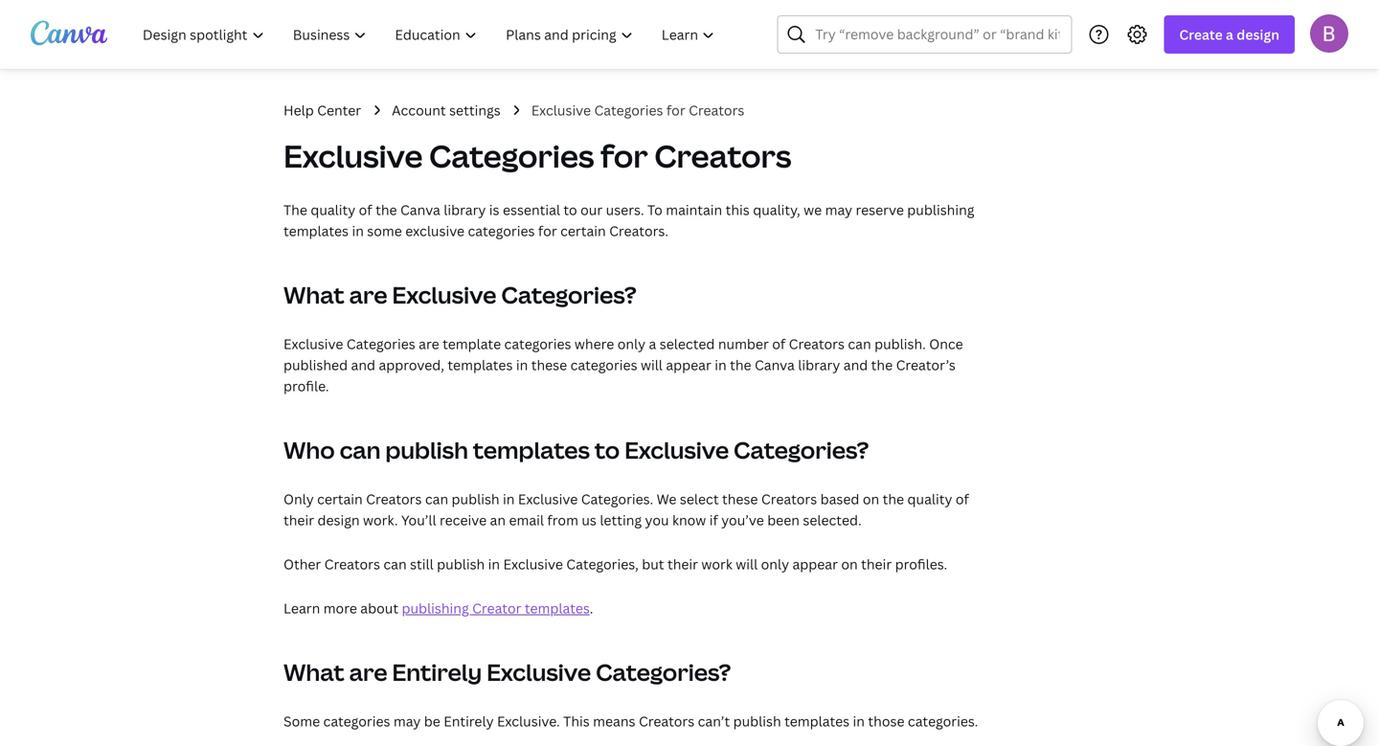 Task type: describe. For each thing, give the bounding box(es) containing it.
help center
[[283, 101, 361, 119]]

account settings
[[392, 101, 501, 119]]

is
[[489, 201, 499, 219]]

exclusive inside exclusive categories for creators link
[[531, 101, 591, 119]]

quality inside only certain creators can publish in exclusive categories. we select these creators based on the quality of their design work. you'll receive an email from us letting you know if you've been selected.
[[907, 490, 952, 508]]

canva inside the quality of the canva library is essential to our users. to maintain this quality, we may reserve publishing templates in some exclusive categories for certain creators.
[[400, 201, 440, 219]]

can left still
[[383, 555, 407, 573]]

letting
[[600, 511, 642, 529]]

learn
[[283, 599, 320, 617]]

the inside the quality of the canva library is essential to our users. to maintain this quality, we may reserve publishing templates in some exclusive categories for certain creators.
[[376, 201, 397, 219]]

appear inside exclusive categories are template categories where only a selected number of creators can publish. once published and approved, templates in these categories will appear in the canva library and the creator's profile.
[[666, 356, 711, 374]]

templates inside exclusive categories are template categories where only a selected number of creators can publish. once published and approved, templates in these categories will appear in the canva library and the creator's profile.
[[448, 356, 513, 374]]

you've
[[721, 511, 764, 529]]

essential
[[503, 201, 560, 219]]

what for what are entirely exclusive categories?
[[283, 657, 345, 688]]

about
[[360, 599, 398, 617]]

are for entirely
[[349, 657, 387, 688]]

0 vertical spatial exclusive categories for creators
[[531, 101, 745, 119]]

create a design button
[[1164, 15, 1295, 54]]

what for what are exclusive categories?
[[283, 279, 345, 310]]

1 vertical spatial categories
[[429, 135, 594, 177]]

but
[[642, 555, 664, 573]]

creator
[[472, 599, 521, 617]]

create a design
[[1179, 25, 1280, 44]]

for inside the quality of the canva library is essential to our users. to maintain this quality, we may reserve publishing templates in some exclusive categories for certain creators.
[[538, 222, 557, 240]]

creator's
[[896, 356, 956, 374]]

email
[[509, 511, 544, 529]]

these inside exclusive categories are template categories where only a selected number of creators can publish. once published and approved, templates in these categories will appear in the canva library and the creator's profile.
[[531, 356, 567, 374]]

exclusive categories are template categories where only a selected number of creators can publish. once published and approved, templates in these categories will appear in the canva library and the creator's profile.
[[283, 335, 963, 395]]

you'll
[[401, 511, 436, 529]]

1 and from the left
[[351, 356, 375, 374]]

can inside exclusive categories are template categories where only a selected number of creators can publish. once published and approved, templates in these categories will appear in the canva library and the creator's profile.
[[848, 335, 871, 353]]

the down publish.
[[871, 356, 893, 374]]

account
[[392, 101, 446, 119]]

once
[[929, 335, 963, 353]]

receive
[[440, 511, 487, 529]]

can inside only certain creators can publish in exclusive categories. we select these creators based on the quality of their design work. you'll receive an email from us letting you know if you've been selected.
[[425, 490, 448, 508]]

an
[[490, 511, 506, 529]]

based
[[820, 490, 860, 508]]

creators inside exclusive categories are template categories where only a selected number of creators can publish. once published and approved, templates in these categories will appear in the canva library and the creator's profile.
[[789, 335, 845, 353]]

templates up email
[[473, 434, 590, 465]]

publish.
[[875, 335, 926, 353]]

0 horizontal spatial publishing
[[402, 599, 469, 617]]

1 horizontal spatial for
[[601, 135, 648, 177]]

templates left those
[[785, 712, 850, 730]]

still
[[410, 555, 434, 573]]

in inside only certain creators can publish in exclusive categories. we select these creators based on the quality of their design work. you'll receive an email from us letting you know if you've been selected.
[[503, 490, 515, 508]]

some
[[283, 712, 320, 730]]

exclusive inside exclusive categories are template categories where only a selected number of creators can publish. once published and approved, templates in these categories will appear in the canva library and the creator's profile.
[[283, 335, 343, 353]]

1 horizontal spatial will
[[736, 555, 758, 573]]

those
[[868, 712, 905, 730]]

1 vertical spatial exclusive categories for creators
[[283, 135, 792, 177]]

the inside only certain creators can publish in exclusive categories. we select these creators based on the quality of their design work. you'll receive an email from us letting you know if you've been selected.
[[883, 490, 904, 508]]

of inside only certain creators can publish in exclusive categories. we select these creators based on the quality of their design work. you'll receive an email from us letting you know if you've been selected.
[[956, 490, 969, 508]]

help center link
[[283, 100, 361, 121]]

bob builder image
[[1310, 14, 1349, 52]]

other
[[283, 555, 321, 573]]

exclusive categories for creators link
[[531, 100, 745, 121]]

exclusive.
[[497, 712, 560, 730]]

template
[[443, 335, 501, 353]]

exclusive down center
[[283, 135, 423, 177]]

1 vertical spatial entirely
[[444, 712, 494, 730]]

what are exclusive categories?
[[283, 279, 637, 310]]

may inside the quality of the canva library is essential to our users. to maintain this quality, we may reserve publishing templates in some exclusive categories for certain creators.
[[825, 201, 852, 219]]

exclusive up we
[[625, 434, 729, 465]]

1 vertical spatial only
[[761, 555, 789, 573]]

their inside only certain creators can publish in exclusive categories. we select these creators based on the quality of their design work. you'll receive an email from us letting you know if you've been selected.
[[283, 511, 314, 529]]

categories.
[[908, 712, 978, 730]]

from
[[547, 511, 578, 529]]

who can publish templates to exclusive categories?
[[283, 434, 869, 465]]

some
[[367, 222, 402, 240]]

a inside exclusive categories are template categories where only a selected number of creators can publish. once published and approved, templates in these categories will appear in the canva library and the creator's profile.
[[649, 335, 656, 353]]

work
[[701, 555, 733, 573]]

publish right can't
[[733, 712, 781, 730]]

our
[[581, 201, 603, 219]]

to inside the quality of the canva library is essential to our users. to maintain this quality, we may reserve publishing templates in some exclusive categories for certain creators.
[[564, 201, 577, 219]]

you
[[645, 511, 669, 529]]

published
[[283, 356, 348, 374]]

certain inside the quality of the canva library is essential to our users. to maintain this quality, we may reserve publishing templates in some exclusive categories for certain creators.
[[560, 222, 606, 240]]

be
[[424, 712, 440, 730]]

in inside the quality of the canva library is essential to our users. to maintain this quality, we may reserve publishing templates in some exclusive categories for certain creators.
[[352, 222, 364, 240]]

in down number
[[715, 356, 727, 374]]

of inside the quality of the canva library is essential to our users. to maintain this quality, we may reserve publishing templates in some exclusive categories for certain creators.
[[359, 201, 372, 219]]

on inside only certain creators can publish in exclusive categories. we select these creators based on the quality of their design work. you'll receive an email from us letting you know if you've been selected.
[[863, 490, 879, 508]]

can't
[[698, 712, 730, 730]]

categories inside exclusive categories are template categories where only a selected number of creators can publish. once published and approved, templates in these categories will appear in the canva library and the creator's profile.
[[347, 335, 415, 353]]

0 horizontal spatial may
[[394, 712, 421, 730]]

1 vertical spatial appear
[[793, 555, 838, 573]]

of inside exclusive categories are template categories where only a selected number of creators can publish. once published and approved, templates in these categories will appear in the canva library and the creator's profile.
[[772, 335, 786, 353]]



Task type: locate. For each thing, give the bounding box(es) containing it.
2 vertical spatial are
[[349, 657, 387, 688]]

0 vertical spatial certain
[[560, 222, 606, 240]]

1 vertical spatial are
[[419, 335, 439, 353]]

library inside exclusive categories are template categories where only a selected number of creators can publish. once published and approved, templates in these categories will appear in the canva library and the creator's profile.
[[798, 356, 840, 374]]

this
[[563, 712, 590, 730]]

are down about
[[349, 657, 387, 688]]

0 vertical spatial canva
[[400, 201, 440, 219]]

can right who
[[340, 434, 381, 465]]

will right work
[[736, 555, 758, 573]]

0 horizontal spatial and
[[351, 356, 375, 374]]

design inside dropdown button
[[1237, 25, 1280, 44]]

0 vertical spatial these
[[531, 356, 567, 374]]

in down what are exclusive categories?
[[516, 356, 528, 374]]

1 horizontal spatial certain
[[560, 222, 606, 240]]

and right published
[[351, 356, 375, 374]]

a right create
[[1226, 25, 1234, 44]]

0 horizontal spatial of
[[359, 201, 372, 219]]

0 vertical spatial design
[[1237, 25, 1280, 44]]

entirely up 'be'
[[392, 657, 482, 688]]

in up "an"
[[503, 490, 515, 508]]

categories?
[[501, 279, 637, 310], [734, 434, 869, 465], [596, 657, 731, 688]]

exclusive up the from
[[518, 490, 578, 508]]

publish inside only certain creators can publish in exclusive categories. we select these creators based on the quality of their design work. you'll receive an email from us letting you know if you've been selected.
[[452, 490, 500, 508]]

1 horizontal spatial a
[[1226, 25, 1234, 44]]

1 horizontal spatial design
[[1237, 25, 1280, 44]]

design left work. at the bottom left of the page
[[317, 511, 360, 529]]

exclusive up published
[[283, 335, 343, 353]]

number
[[718, 335, 769, 353]]

entirely
[[392, 657, 482, 688], [444, 712, 494, 730]]

0 horizontal spatial only
[[617, 335, 646, 353]]

categories.
[[581, 490, 653, 508]]

0 horizontal spatial for
[[538, 222, 557, 240]]

1 vertical spatial for
[[601, 135, 648, 177]]

other creators can still publish in exclusive categories, but their work will only appear on their profiles.
[[283, 555, 947, 573]]

categories left 'where'
[[504, 335, 571, 353]]

are for exclusive
[[349, 279, 387, 310]]

only certain creators can publish in exclusive categories. we select these creators based on the quality of their design work. you'll receive an email from us letting you know if you've been selected.
[[283, 490, 969, 529]]

categories,
[[566, 555, 639, 573]]

exclusive inside only certain creators can publish in exclusive categories. we select these creators based on the quality of their design work. you'll receive an email from us letting you know if you've been selected.
[[518, 490, 578, 508]]

templates inside the quality of the canva library is essential to our users. to maintain this quality, we may reserve publishing templates in some exclusive categories for certain creators.
[[283, 222, 349, 240]]

will inside exclusive categories are template categories where only a selected number of creators can publish. once published and approved, templates in these categories will appear in the canva library and the creator's profile.
[[641, 356, 663, 374]]

what
[[283, 279, 345, 310], [283, 657, 345, 688]]

profile.
[[283, 377, 329, 395]]

where
[[575, 335, 614, 353]]

1 horizontal spatial appear
[[793, 555, 838, 573]]

to
[[647, 201, 663, 219]]

if
[[709, 511, 718, 529]]

1 horizontal spatial on
[[863, 490, 879, 508]]

will
[[641, 356, 663, 374], [736, 555, 758, 573]]

exclusive up exclusive.
[[487, 657, 591, 688]]

0 vertical spatial for
[[666, 101, 685, 119]]

account settings link
[[392, 100, 501, 121]]

we
[[804, 201, 822, 219]]

their
[[283, 511, 314, 529], [668, 555, 698, 573], [861, 555, 892, 573]]

templates down the
[[283, 222, 349, 240]]

only
[[283, 490, 314, 508]]

quality
[[311, 201, 356, 219], [907, 490, 952, 508]]

the up the some at the left top of the page
[[376, 201, 397, 219]]

exclusive
[[531, 101, 591, 119], [283, 135, 423, 177], [392, 279, 497, 310], [283, 335, 343, 353], [625, 434, 729, 465], [518, 490, 578, 508], [503, 555, 563, 573], [487, 657, 591, 688]]

1 vertical spatial these
[[722, 490, 758, 508]]

what up published
[[283, 279, 345, 310]]

design right create
[[1237, 25, 1280, 44]]

publish up receive
[[452, 490, 500, 508]]

work.
[[363, 511, 398, 529]]

certain inside only certain creators can publish in exclusive categories. we select these creators based on the quality of their design work. you'll receive an email from us letting you know if you've been selected.
[[317, 490, 363, 508]]

1 vertical spatial canva
[[755, 356, 795, 374]]

profiles.
[[895, 555, 947, 573]]

select
[[680, 490, 719, 508]]

may left 'be'
[[394, 712, 421, 730]]

0 vertical spatial are
[[349, 279, 387, 310]]

appear
[[666, 356, 711, 374], [793, 555, 838, 573]]

can up you'll
[[425, 490, 448, 508]]

these up who can publish templates to exclusive categories?
[[531, 356, 567, 374]]

publishing
[[907, 201, 975, 219], [402, 599, 469, 617]]

in left those
[[853, 712, 865, 730]]

quality inside the quality of the canva library is essential to our users. to maintain this quality, we may reserve publishing templates in some exclusive categories for certain creators.
[[311, 201, 356, 219]]

will down selected
[[641, 356, 663, 374]]

what are entirely exclusive categories?
[[283, 657, 731, 688]]

these inside only certain creators can publish in exclusive categories. we select these creators based on the quality of their design work. you'll receive an email from us letting you know if you've been selected.
[[722, 490, 758, 508]]

certain down our
[[560, 222, 606, 240]]

help
[[283, 101, 314, 119]]

in up publishing creator templates link
[[488, 555, 500, 573]]

1 vertical spatial to
[[595, 434, 620, 465]]

1 horizontal spatial publishing
[[907, 201, 975, 219]]

and left 'creator's'
[[844, 356, 868, 374]]

categories inside the quality of the canva library is essential to our users. to maintain this quality, we may reserve publishing templates in some exclusive categories for certain creators.
[[468, 222, 535, 240]]

may right 'we'
[[825, 201, 852, 219]]

quality,
[[753, 201, 800, 219]]

2 and from the left
[[844, 356, 868, 374]]

publishing down still
[[402, 599, 469, 617]]

of
[[359, 201, 372, 219], [772, 335, 786, 353], [956, 490, 969, 508]]

categories? up 'where'
[[501, 279, 637, 310]]

these
[[531, 356, 567, 374], [722, 490, 758, 508]]

categories down 'where'
[[570, 356, 637, 374]]

0 vertical spatial categories
[[594, 101, 663, 119]]

2 horizontal spatial for
[[666, 101, 685, 119]]

templates right creator
[[525, 599, 590, 617]]

for
[[666, 101, 685, 119], [601, 135, 648, 177], [538, 222, 557, 240]]

are
[[349, 279, 387, 310], [419, 335, 439, 353], [349, 657, 387, 688]]

0 vertical spatial on
[[863, 490, 879, 508]]

1 horizontal spatial these
[[722, 490, 758, 508]]

been
[[767, 511, 800, 529]]

2 vertical spatial categories?
[[596, 657, 731, 688]]

exclusive categories for creators
[[531, 101, 745, 119], [283, 135, 792, 177]]

users.
[[606, 201, 644, 219]]

in
[[352, 222, 364, 240], [516, 356, 528, 374], [715, 356, 727, 374], [503, 490, 515, 508], [488, 555, 500, 573], [853, 712, 865, 730]]

categories
[[594, 101, 663, 119], [429, 135, 594, 177], [347, 335, 415, 353]]

publishing inside the quality of the canva library is essential to our users. to maintain this quality, we may reserve publishing templates in some exclusive categories for certain creators.
[[907, 201, 975, 219]]

1 vertical spatial may
[[394, 712, 421, 730]]

1 vertical spatial design
[[317, 511, 360, 529]]

1 vertical spatial of
[[772, 335, 786, 353]]

these up the you've on the right of the page
[[722, 490, 758, 508]]

1 vertical spatial a
[[649, 335, 656, 353]]

0 horizontal spatial will
[[641, 356, 663, 374]]

publish right still
[[437, 555, 485, 573]]

0 vertical spatial a
[[1226, 25, 1234, 44]]

exclusive right settings
[[531, 101, 591, 119]]

the
[[376, 201, 397, 219], [730, 356, 751, 374], [871, 356, 893, 374], [883, 490, 904, 508]]

templates
[[283, 222, 349, 240], [448, 356, 513, 374], [473, 434, 590, 465], [525, 599, 590, 617], [785, 712, 850, 730]]

0 vertical spatial to
[[564, 201, 577, 219]]

.
[[590, 599, 593, 617]]

the quality of the canva library is essential to our users. to maintain this quality, we may reserve publishing templates in some exclusive categories for certain creators.
[[283, 201, 975, 240]]

canva down number
[[755, 356, 795, 374]]

0 horizontal spatial canva
[[400, 201, 440, 219]]

to left our
[[564, 201, 577, 219]]

only inside exclusive categories are template categories where only a selected number of creators can publish. once published and approved, templates in these categories will appear in the canva library and the creator's profile.
[[617, 335, 646, 353]]

categories right some
[[323, 712, 390, 730]]

quality up "profiles."
[[907, 490, 952, 508]]

0 vertical spatial quality
[[311, 201, 356, 219]]

creators
[[689, 101, 745, 119], [654, 135, 792, 177], [789, 335, 845, 353], [366, 490, 422, 508], [761, 490, 817, 508], [324, 555, 380, 573], [639, 712, 695, 730]]

create
[[1179, 25, 1223, 44]]

their right but at the left of the page
[[668, 555, 698, 573]]

1 horizontal spatial canva
[[755, 356, 795, 374]]

the right based
[[883, 490, 904, 508]]

categories? up 'some categories may be entirely exclusive. this means creators can't publish templates in those categories.'
[[596, 657, 731, 688]]

means
[[593, 712, 635, 730]]

1 vertical spatial certain
[[317, 490, 363, 508]]

in left the some at the left top of the page
[[352, 222, 364, 240]]

categories? up based
[[734, 434, 869, 465]]

on down the selected.
[[841, 555, 858, 573]]

settings
[[449, 101, 501, 119]]

0 horizontal spatial on
[[841, 555, 858, 573]]

2 what from the top
[[283, 657, 345, 688]]

only
[[617, 335, 646, 353], [761, 555, 789, 573]]

0 horizontal spatial quality
[[311, 201, 356, 219]]

we
[[657, 490, 677, 508]]

0 vertical spatial categories?
[[501, 279, 637, 310]]

more
[[323, 599, 357, 617]]

learn more about publishing creator templates .
[[283, 599, 593, 617]]

top level navigation element
[[130, 15, 731, 54]]

1 vertical spatial on
[[841, 555, 858, 573]]

2 vertical spatial categories
[[347, 335, 415, 353]]

1 vertical spatial publishing
[[402, 599, 469, 617]]

selected
[[660, 335, 715, 353]]

categories down is
[[468, 222, 535, 240]]

reserve
[[856, 201, 904, 219]]

can left publish.
[[848, 335, 871, 353]]

0 horizontal spatial these
[[531, 356, 567, 374]]

1 vertical spatial quality
[[907, 490, 952, 508]]

1 horizontal spatial to
[[595, 434, 620, 465]]

to up 'categories.'
[[595, 434, 620, 465]]

canva
[[400, 201, 440, 219], [755, 356, 795, 374]]

some categories may be entirely exclusive. this means creators can't publish templates in those categories.
[[283, 712, 978, 730]]

1 what from the top
[[283, 279, 345, 310]]

a
[[1226, 25, 1234, 44], [649, 335, 656, 353]]

quality right the
[[311, 201, 356, 219]]

this
[[726, 201, 750, 219]]

on
[[863, 490, 879, 508], [841, 555, 858, 573]]

0 vertical spatial entirely
[[392, 657, 482, 688]]

0 horizontal spatial design
[[317, 511, 360, 529]]

categories
[[468, 222, 535, 240], [504, 335, 571, 353], [570, 356, 637, 374], [323, 712, 390, 730]]

canva inside exclusive categories are template categories where only a selected number of creators can publish. once published and approved, templates in these categories will appear in the canva library and the creator's profile.
[[755, 356, 795, 374]]

1 horizontal spatial quality
[[907, 490, 952, 508]]

0 horizontal spatial a
[[649, 335, 656, 353]]

1 horizontal spatial library
[[798, 356, 840, 374]]

are down the some at the left top of the page
[[349, 279, 387, 310]]

0 vertical spatial may
[[825, 201, 852, 219]]

publishing right 'reserve'
[[907, 201, 975, 219]]

maintain
[[666, 201, 722, 219]]

appear down selected
[[666, 356, 711, 374]]

entirely right 'be'
[[444, 712, 494, 730]]

2 vertical spatial for
[[538, 222, 557, 240]]

publishing creator templates link
[[402, 599, 590, 617]]

2 horizontal spatial their
[[861, 555, 892, 573]]

are inside exclusive categories are template categories where only a selected number of creators can publish. once published and approved, templates in these categories will appear in the canva library and the creator's profile.
[[419, 335, 439, 353]]

1 horizontal spatial may
[[825, 201, 852, 219]]

design
[[1237, 25, 1280, 44], [317, 511, 360, 529]]

1 horizontal spatial only
[[761, 555, 789, 573]]

0 vertical spatial library
[[444, 201, 486, 219]]

0 horizontal spatial certain
[[317, 490, 363, 508]]

only down been
[[761, 555, 789, 573]]

appear down the selected.
[[793, 555, 838, 573]]

creators.
[[609, 222, 668, 240]]

only right 'where'
[[617, 335, 646, 353]]

0 vertical spatial appear
[[666, 356, 711, 374]]

the
[[283, 201, 307, 219]]

0 horizontal spatial appear
[[666, 356, 711, 374]]

1 vertical spatial library
[[798, 356, 840, 374]]

their left "profiles."
[[861, 555, 892, 573]]

may
[[825, 201, 852, 219], [394, 712, 421, 730]]

design inside only certain creators can publish in exclusive categories. we select these creators based on the quality of their design work. you'll receive an email from us letting you know if you've been selected.
[[317, 511, 360, 529]]

approved,
[[379, 356, 444, 374]]

are up approved,
[[419, 335, 439, 353]]

selected.
[[803, 511, 862, 529]]

know
[[672, 511, 706, 529]]

the down number
[[730, 356, 751, 374]]

certain right only
[[317, 490, 363, 508]]

their down only
[[283, 511, 314, 529]]

can
[[848, 335, 871, 353], [340, 434, 381, 465], [425, 490, 448, 508], [383, 555, 407, 573]]

0 horizontal spatial their
[[283, 511, 314, 529]]

us
[[582, 511, 597, 529]]

Try "remove background" or "brand kit" search field
[[815, 16, 1060, 53]]

a inside dropdown button
[[1226, 25, 1234, 44]]

0 vertical spatial publishing
[[907, 201, 975, 219]]

1 vertical spatial what
[[283, 657, 345, 688]]

canva up exclusive
[[400, 201, 440, 219]]

0 vertical spatial of
[[359, 201, 372, 219]]

templates down 'template'
[[448, 356, 513, 374]]

1 vertical spatial categories?
[[734, 434, 869, 465]]

1 vertical spatial will
[[736, 555, 758, 573]]

0 vertical spatial only
[[617, 335, 646, 353]]

exclusive down email
[[503, 555, 563, 573]]

exclusive up 'template'
[[392, 279, 497, 310]]

0 horizontal spatial library
[[444, 201, 486, 219]]

0 vertical spatial will
[[641, 356, 663, 374]]

2 horizontal spatial of
[[956, 490, 969, 508]]

a left selected
[[649, 335, 656, 353]]

what up some
[[283, 657, 345, 688]]

library inside the quality of the canva library is essential to our users. to maintain this quality, we may reserve publishing templates in some exclusive categories for certain creators.
[[444, 201, 486, 219]]

0 vertical spatial what
[[283, 279, 345, 310]]

1 horizontal spatial of
[[772, 335, 786, 353]]

on right based
[[863, 490, 879, 508]]

0 horizontal spatial to
[[564, 201, 577, 219]]

exclusive
[[405, 222, 465, 240]]

who
[[283, 434, 335, 465]]

center
[[317, 101, 361, 119]]

1 horizontal spatial their
[[668, 555, 698, 573]]

publish up you'll
[[385, 434, 468, 465]]

1 horizontal spatial and
[[844, 356, 868, 374]]

2 vertical spatial of
[[956, 490, 969, 508]]



Task type: vqa. For each thing, say whether or not it's contained in the screenshot.
the and inside the What topic does your Future Skills Lessons cover, and who are your partners? dropdown button
no



